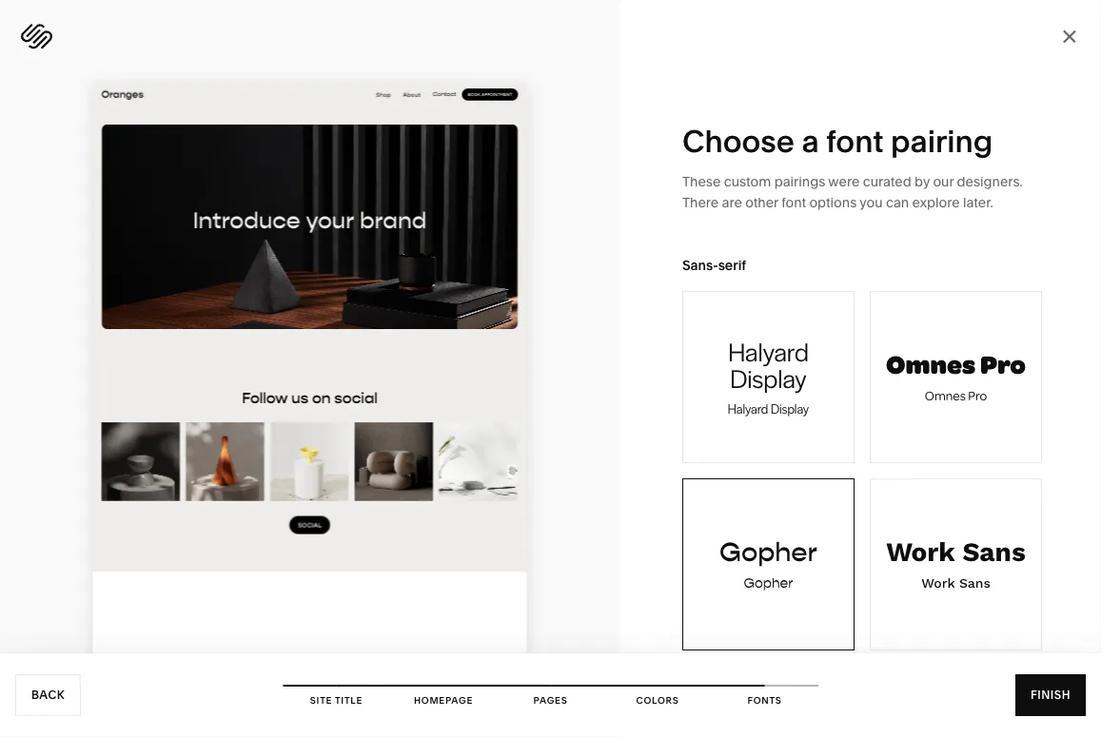 Task type: vqa. For each thing, say whether or not it's contained in the screenshot.


Task type: describe. For each thing, give the bounding box(es) containing it.
fonts
[[747, 695, 782, 706]]

1 vertical spatial pro
[[968, 386, 987, 405]]

pairing
[[891, 122, 993, 159]]

a
[[802, 122, 819, 159]]

our
[[933, 174, 954, 190]]

1 vertical spatial display
[[771, 400, 809, 418]]

halyard display halyard display
[[728, 333, 809, 418]]

0 vertical spatial display
[[730, 360, 807, 395]]

0 vertical spatial pro
[[980, 346, 1026, 383]]

finish
[[1031, 688, 1071, 702]]

gopher gopher
[[719, 535, 817, 591]]

choose
[[682, 122, 794, 159]]

colors
[[636, 695, 679, 706]]

later.
[[963, 195, 993, 211]]

1 vertical spatial work
[[921, 575, 955, 591]]

pairings
[[774, 174, 825, 190]]

0 vertical spatial sans
[[962, 536, 1026, 568]]

these
[[682, 174, 721, 190]]

homepage
[[414, 695, 473, 706]]

were
[[828, 174, 860, 190]]

choose a font pairing
[[682, 122, 993, 159]]

designers.
[[957, 174, 1023, 190]]

back button
[[15, 675, 81, 717]]

there
[[682, 195, 719, 211]]

0 vertical spatial omnes
[[886, 346, 976, 383]]

can
[[886, 195, 909, 211]]



Task type: locate. For each thing, give the bounding box(es) containing it.
sans-
[[682, 257, 718, 274]]

finish button
[[1015, 675, 1086, 717]]

display
[[730, 360, 807, 395], [771, 400, 809, 418]]

work
[[886, 536, 955, 568], [921, 575, 955, 591]]

font up were
[[826, 122, 884, 159]]

you
[[860, 195, 883, 211]]

are
[[722, 195, 742, 211]]

serif
[[718, 257, 746, 274]]

omnes
[[886, 346, 976, 383], [925, 386, 966, 405]]

None checkbox
[[871, 292, 1041, 462], [871, 480, 1041, 650], [871, 292, 1041, 462], [871, 480, 1041, 650]]

pages
[[533, 695, 568, 706]]

curated
[[863, 174, 911, 190]]

other
[[745, 195, 778, 211]]

0 vertical spatial font
[[826, 122, 884, 159]]

font
[[826, 122, 884, 159], [782, 195, 806, 211]]

0 horizontal spatial font
[[782, 195, 806, 211]]

site title
[[310, 695, 363, 706]]

1 vertical spatial halyard
[[728, 400, 768, 418]]

1 vertical spatial sans
[[959, 575, 990, 591]]

font down pairings
[[782, 195, 806, 211]]

1 vertical spatial omnes
[[925, 386, 966, 405]]

0 vertical spatial halyard
[[728, 333, 809, 369]]

1 horizontal spatial font
[[826, 122, 884, 159]]

0 vertical spatial gopher
[[719, 535, 817, 569]]

gopher
[[719, 535, 817, 569], [744, 575, 793, 591]]

explore
[[912, 195, 960, 211]]

1 vertical spatial gopher
[[744, 575, 793, 591]]

work sans work sans
[[886, 536, 1026, 591]]

pro
[[980, 346, 1026, 383], [968, 386, 987, 405]]

sans
[[962, 536, 1026, 568], [959, 575, 990, 591]]

omnes pro omnes pro
[[886, 346, 1026, 405]]

custom
[[724, 174, 771, 190]]

gopher inside the gopher gopher
[[744, 575, 793, 591]]

by
[[915, 174, 930, 190]]

halyard
[[728, 333, 809, 369], [728, 400, 768, 418]]

0 vertical spatial work
[[886, 536, 955, 568]]

options
[[809, 195, 857, 211]]

None checkbox
[[683, 292, 854, 462], [683, 480, 854, 650], [683, 292, 854, 462], [683, 480, 854, 650]]

title
[[335, 695, 363, 706]]

site
[[310, 695, 332, 706]]

font inside these custom pairings were curated by our designers. there are other font options you can explore later.
[[782, 195, 806, 211]]

sans-serif
[[682, 257, 746, 274]]

1 vertical spatial font
[[782, 195, 806, 211]]

these custom pairings were curated by our designers. there are other font options you can explore later.
[[682, 174, 1023, 211]]

back
[[31, 688, 65, 702]]



